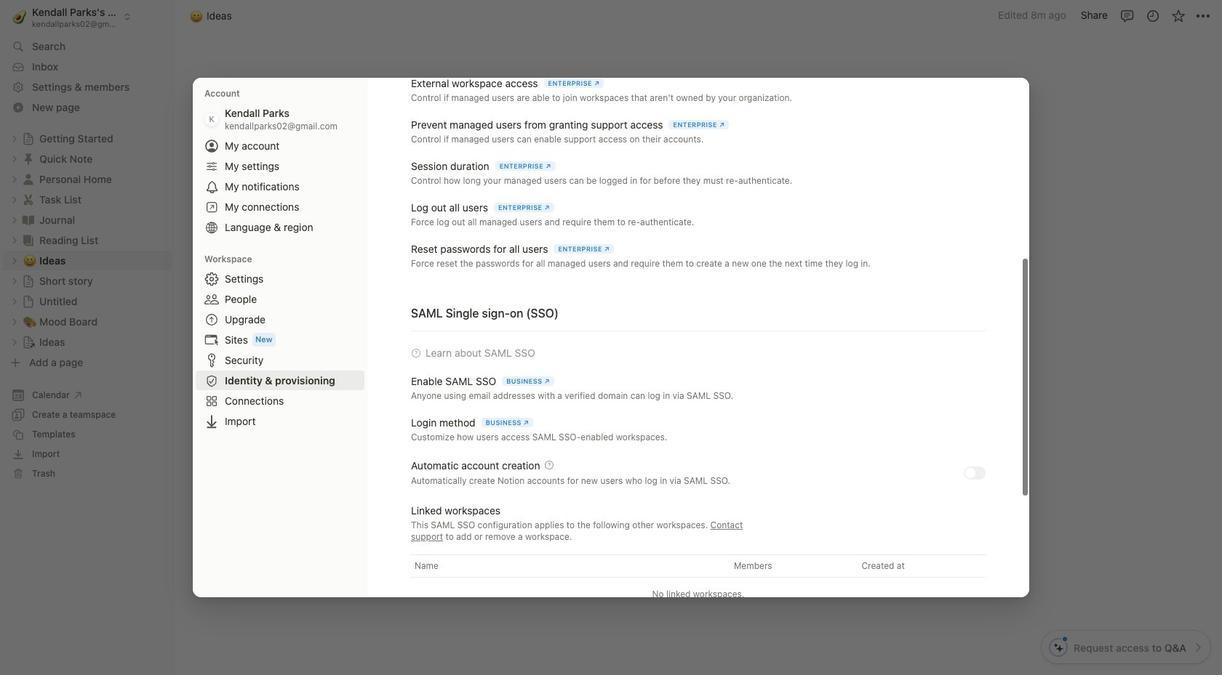 Task type: vqa. For each thing, say whether or not it's contained in the screenshot.
Favorite image
yes



Task type: locate. For each thing, give the bounding box(es) containing it.
comments image
[[1120, 8, 1135, 23]]

😀 image
[[190, 8, 203, 24]]

😀 image
[[443, 96, 500, 170]]



Task type: describe. For each thing, give the bounding box(es) containing it.
favorite image
[[1171, 8, 1185, 23]]

updates image
[[1145, 8, 1160, 23]]

🥑 image
[[13, 7, 26, 26]]



